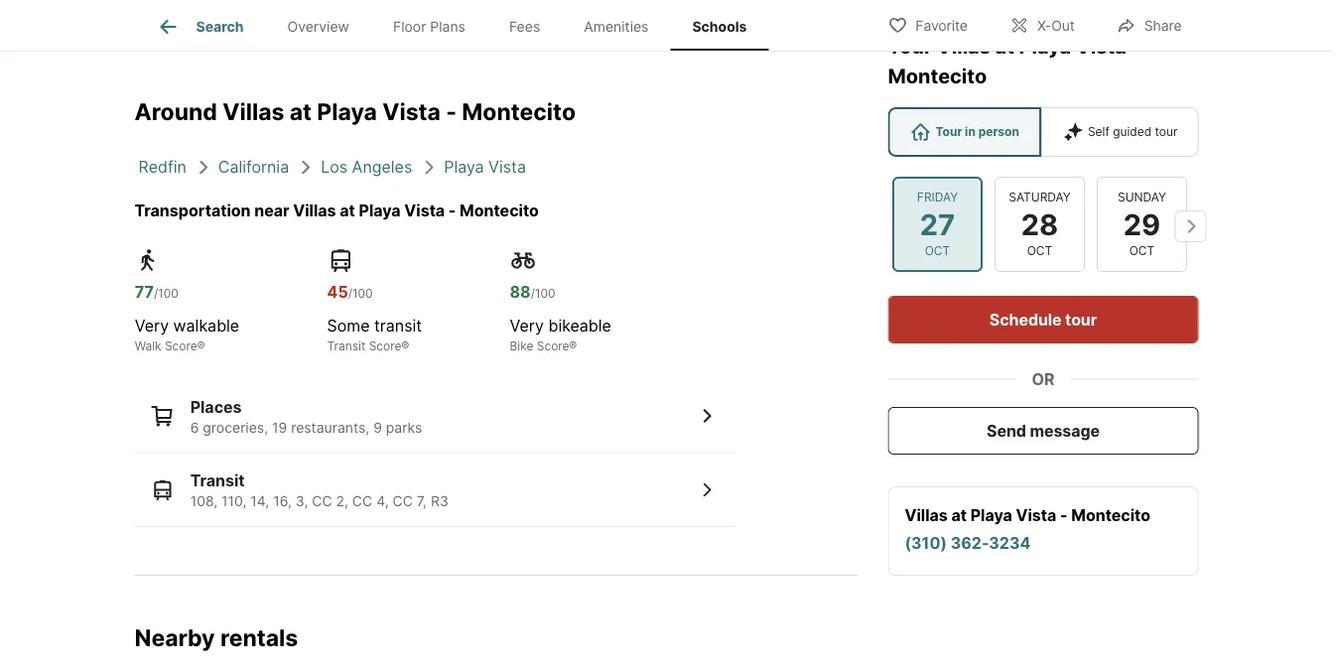 Task type: describe. For each thing, give the bounding box(es) containing it.
los
[[321, 158, 348, 177]]

3234
[[990, 534, 1031, 553]]

x-out button
[[993, 4, 1092, 45]]

tour inside button
[[1066, 310, 1098, 330]]

/100 for 88
[[531, 287, 556, 301]]

110,
[[222, 494, 247, 511]]

transportation near villas at playa vista - montecito
[[135, 202, 539, 221]]

floor plans
[[393, 18, 466, 35]]

places
[[190, 398, 242, 417]]

fees tab
[[488, 3, 562, 51]]

fees
[[510, 18, 541, 35]]

transit
[[374, 316, 422, 336]]

overview
[[288, 18, 350, 35]]

77 /100
[[135, 283, 179, 302]]

search
[[196, 18, 244, 35]]

at inside tour villas at playa vista - montecito
[[996, 35, 1015, 59]]

playa vista
[[444, 158, 526, 177]]

very bikeable bike score ®
[[510, 316, 612, 354]]

bikeable
[[549, 316, 612, 336]]

self guided tour option
[[1042, 108, 1199, 157]]

redfin link
[[139, 158, 187, 177]]

playa down angeles
[[359, 202, 401, 221]]

very for very walkable
[[135, 316, 169, 336]]

playa inside villas at playa vista - montecito (310) 362-3234
[[971, 506, 1013, 525]]

floor plans tab
[[371, 3, 488, 51]]

schools tab
[[671, 3, 769, 51]]

montecito down playa vista link
[[460, 202, 539, 221]]

14,
[[251, 494, 269, 511]]

floor
[[393, 18, 427, 35]]

45
[[327, 283, 348, 302]]

vista inside villas at playa vista - montecito (310) 362-3234
[[1017, 506, 1057, 525]]

guided
[[1114, 125, 1152, 140]]

tab list containing search
[[135, 0, 785, 51]]

88 /100
[[510, 283, 556, 302]]

schedule tour
[[990, 310, 1098, 330]]

- inside tour villas at playa vista - montecito
[[1132, 35, 1141, 59]]

sunday
[[1118, 191, 1167, 205]]

19
[[272, 420, 287, 437]]

favorite button
[[871, 4, 985, 45]]

9
[[374, 420, 382, 437]]

oct for 27
[[925, 244, 950, 259]]

3 cc from the left
[[393, 494, 413, 511]]

/100 for 77
[[154, 287, 179, 301]]

playa inside tour villas at playa vista - montecito
[[1020, 35, 1072, 59]]

- down playa vista link
[[449, 202, 456, 221]]

amenities tab
[[562, 3, 671, 51]]

7,
[[417, 494, 427, 511]]

around villas at playa vista - montecito
[[135, 98, 576, 125]]

77
[[135, 283, 154, 302]]

tour for tour villas at playa vista - montecito
[[888, 35, 933, 59]]

bike
[[510, 340, 534, 354]]

restaurants,
[[291, 420, 370, 437]]

parks
[[386, 420, 423, 437]]

(310)
[[905, 534, 948, 553]]

los angeles link
[[321, 158, 413, 177]]

saturday
[[1009, 191, 1071, 205]]

2,
[[336, 494, 349, 511]]

362-
[[951, 534, 990, 553]]

near
[[255, 202, 290, 221]]

california
[[218, 158, 289, 177]]

transit inside transit 108, 110, 14, 16, 3, cc 2, cc 4, cc 7, r3
[[190, 472, 245, 491]]

88
[[510, 283, 531, 302]]

score for transit
[[369, 340, 402, 354]]

45 /100
[[327, 283, 373, 302]]

next image
[[1176, 211, 1207, 243]]

saturday 28 oct
[[1009, 191, 1071, 259]]

x-
[[1038, 17, 1052, 34]]

villas at playa vista - montecito (310) 362-3234
[[905, 506, 1151, 553]]

transportation
[[135, 202, 251, 221]]

some
[[327, 316, 370, 336]]

send message
[[987, 422, 1100, 441]]

villas inside villas at playa vista - montecito (310) 362-3234
[[905, 506, 948, 525]]

in
[[966, 125, 976, 140]]

california link
[[218, 158, 289, 177]]

message
[[1030, 422, 1100, 441]]

places 6 groceries, 19 restaurants, 9 parks
[[190, 398, 423, 437]]

montecito up playa vista link
[[462, 98, 576, 125]]

plans
[[430, 18, 466, 35]]

playa up 'los'
[[317, 98, 377, 125]]

score for walkable
[[165, 340, 197, 354]]

tour villas at playa vista - montecito
[[888, 35, 1141, 89]]

16,
[[273, 494, 292, 511]]

score for bikeable
[[537, 340, 569, 354]]

r3
[[431, 494, 449, 511]]

transit 108, 110, 14, 16, 3, cc 2, cc 4, cc 7, r3
[[190, 472, 449, 511]]

® for bikeable
[[569, 340, 577, 354]]

- inside villas at playa vista - montecito (310) 362-3234
[[1061, 506, 1068, 525]]

send
[[987, 422, 1027, 441]]

1 cc from the left
[[312, 494, 332, 511]]

los angeles
[[321, 158, 413, 177]]

27
[[920, 207, 955, 242]]

nearby
[[135, 624, 215, 652]]



Task type: vqa. For each thing, say whether or not it's contained in the screenshot.


Task type: locate. For each thing, give the bounding box(es) containing it.
score right walk
[[165, 340, 197, 354]]

share button
[[1100, 4, 1199, 45]]

/100 for 45
[[348, 287, 373, 301]]

villas up california
[[223, 98, 284, 125]]

score right bike
[[537, 340, 569, 354]]

1 ® from the left
[[197, 340, 205, 354]]

0 horizontal spatial oct
[[925, 244, 950, 259]]

very inside very bikeable bike score ®
[[510, 316, 544, 336]]

at inside villas at playa vista - montecito (310) 362-3234
[[952, 506, 967, 525]]

villas down favorite
[[937, 35, 991, 59]]

tour inside option
[[1156, 125, 1178, 140]]

oct down 28
[[1027, 244, 1053, 259]]

transit inside the some transit transit score ®
[[327, 340, 366, 354]]

around
[[135, 98, 217, 125]]

0 horizontal spatial cc
[[312, 494, 332, 511]]

oct for 29
[[1130, 244, 1155, 259]]

3 oct from the left
[[1130, 244, 1155, 259]]

/100 inside 88 /100
[[531, 287, 556, 301]]

sunday 29 oct
[[1118, 191, 1167, 259]]

score inside very bikeable bike score ®
[[537, 340, 569, 354]]

/100 inside 77 /100
[[154, 287, 179, 301]]

cc left 7,
[[393, 494, 413, 511]]

playa right angeles
[[444, 158, 484, 177]]

1 horizontal spatial transit
[[327, 340, 366, 354]]

walk
[[135, 340, 161, 354]]

1 horizontal spatial very
[[510, 316, 544, 336]]

montecito down message
[[1072, 506, 1151, 525]]

1 vertical spatial tour
[[936, 125, 963, 140]]

cc right 2,
[[352, 494, 373, 511]]

tour for tour in person
[[936, 125, 963, 140]]

1 horizontal spatial /100
[[348, 287, 373, 301]]

0 horizontal spatial tour
[[1066, 310, 1098, 330]]

tour inside 'option'
[[936, 125, 963, 140]]

® down walkable
[[197, 340, 205, 354]]

self
[[1089, 125, 1110, 140]]

/100 up very walkable walk score ®
[[154, 287, 179, 301]]

2 horizontal spatial ®
[[569, 340, 577, 354]]

- down message
[[1061, 506, 1068, 525]]

2 ® from the left
[[402, 340, 410, 354]]

groceries,
[[203, 420, 268, 437]]

4,
[[377, 494, 389, 511]]

0 horizontal spatial transit
[[190, 472, 245, 491]]

1 vertical spatial transit
[[190, 472, 245, 491]]

villas
[[937, 35, 991, 59], [223, 98, 284, 125], [293, 202, 336, 221], [905, 506, 948, 525]]

2 /100 from the left
[[348, 287, 373, 301]]

0 vertical spatial transit
[[327, 340, 366, 354]]

3 ® from the left
[[569, 340, 577, 354]]

transit up 108,
[[190, 472, 245, 491]]

oct inside saturday 28 oct
[[1027, 244, 1053, 259]]

0 vertical spatial tour
[[1156, 125, 1178, 140]]

tour in person option
[[888, 108, 1042, 157]]

score down transit
[[369, 340, 402, 354]]

score
[[165, 340, 197, 354], [369, 340, 402, 354], [537, 340, 569, 354]]

28
[[1021, 207, 1059, 242]]

playa down x-
[[1020, 35, 1072, 59]]

schools
[[693, 18, 747, 35]]

tour left in
[[936, 125, 963, 140]]

oct
[[925, 244, 950, 259], [1027, 244, 1053, 259], [1130, 244, 1155, 259]]

1 /100 from the left
[[154, 287, 179, 301]]

playa
[[1020, 35, 1072, 59], [317, 98, 377, 125], [444, 158, 484, 177], [359, 202, 401, 221], [971, 506, 1013, 525]]

tour in person
[[936, 125, 1020, 140]]

tour inside tour villas at playa vista - montecito
[[888, 35, 933, 59]]

nearby rentals
[[135, 624, 298, 652]]

-
[[1132, 35, 1141, 59], [446, 98, 457, 125], [449, 202, 456, 221], [1061, 506, 1068, 525]]

® down 'bikeable'
[[569, 340, 577, 354]]

redfin
[[139, 158, 187, 177]]

oct down 29
[[1130, 244, 1155, 259]]

- up playa vista
[[446, 98, 457, 125]]

tour down favorite
[[888, 35, 933, 59]]

search link
[[156, 15, 244, 39]]

x-out
[[1038, 17, 1075, 34]]

friday
[[917, 191, 958, 205]]

friday 27 oct
[[917, 191, 958, 259]]

(310) 362-3234 link
[[905, 534, 1031, 553]]

3 /100 from the left
[[531, 287, 556, 301]]

0 horizontal spatial ®
[[197, 340, 205, 354]]

send message button
[[888, 408, 1199, 455]]

2 horizontal spatial cc
[[393, 494, 413, 511]]

tour right schedule
[[1066, 310, 1098, 330]]

1 horizontal spatial cc
[[352, 494, 373, 511]]

® down transit
[[402, 340, 410, 354]]

or
[[1033, 370, 1055, 389]]

3 score from the left
[[537, 340, 569, 354]]

very up walk
[[135, 316, 169, 336]]

vista
[[1077, 35, 1127, 59], [383, 98, 441, 125], [489, 158, 526, 177], [405, 202, 445, 221], [1017, 506, 1057, 525]]

108,
[[190, 494, 218, 511]]

score inside the some transit transit score ®
[[369, 340, 402, 354]]

2 horizontal spatial score
[[537, 340, 569, 354]]

0 horizontal spatial score
[[165, 340, 197, 354]]

3,
[[296, 494, 308, 511]]

very walkable walk score ®
[[135, 316, 240, 354]]

villas up (310)
[[905, 506, 948, 525]]

person
[[979, 125, 1020, 140]]

oct for 28
[[1027, 244, 1053, 259]]

schedule
[[990, 310, 1062, 330]]

2 cc from the left
[[352, 494, 373, 511]]

at
[[996, 35, 1015, 59], [290, 98, 312, 125], [340, 202, 355, 221], [952, 506, 967, 525]]

® inside the some transit transit score ®
[[402, 340, 410, 354]]

2 oct from the left
[[1027, 244, 1053, 259]]

/100 up very bikeable bike score ®
[[531, 287, 556, 301]]

amenities
[[584, 18, 649, 35]]

1 vertical spatial tour
[[1066, 310, 1098, 330]]

1 horizontal spatial score
[[369, 340, 402, 354]]

list box containing tour in person
[[888, 108, 1199, 157]]

very up bike
[[510, 316, 544, 336]]

list box
[[888, 108, 1199, 157]]

® inside very bikeable bike score ®
[[569, 340, 577, 354]]

1 horizontal spatial oct
[[1027, 244, 1053, 259]]

oct inside friday 27 oct
[[925, 244, 950, 259]]

out
[[1052, 17, 1075, 34]]

® for transit
[[402, 340, 410, 354]]

®
[[197, 340, 205, 354], [402, 340, 410, 354], [569, 340, 577, 354]]

/100 up some
[[348, 287, 373, 301]]

® for walkable
[[197, 340, 205, 354]]

0 horizontal spatial /100
[[154, 287, 179, 301]]

1 score from the left
[[165, 340, 197, 354]]

share
[[1145, 17, 1183, 34]]

tour
[[1156, 125, 1178, 140], [1066, 310, 1098, 330]]

oct down 27
[[925, 244, 950, 259]]

cc left 2,
[[312, 494, 332, 511]]

vista inside tour villas at playa vista - montecito
[[1077, 35, 1127, 59]]

® inside very walkable walk score ®
[[197, 340, 205, 354]]

oct inside sunday 29 oct
[[1130, 244, 1155, 259]]

montecito inside villas at playa vista - montecito (310) 362-3234
[[1072, 506, 1151, 525]]

schedule tour button
[[888, 296, 1199, 344]]

0 vertical spatial tour
[[888, 35, 933, 59]]

0 horizontal spatial tour
[[888, 35, 933, 59]]

montecito down favorite
[[888, 65, 988, 89]]

6
[[190, 420, 199, 437]]

2 horizontal spatial /100
[[531, 287, 556, 301]]

- up self guided tour
[[1132, 35, 1141, 59]]

2 horizontal spatial oct
[[1130, 244, 1155, 259]]

overview tab
[[266, 3, 371, 51]]

2 score from the left
[[369, 340, 402, 354]]

playa up 3234
[[971, 506, 1013, 525]]

0 horizontal spatial very
[[135, 316, 169, 336]]

tab list
[[135, 0, 785, 51]]

walkable
[[173, 316, 240, 336]]

/100 inside the 45 /100
[[348, 287, 373, 301]]

very for very bikeable
[[510, 316, 544, 336]]

villas right near
[[293, 202, 336, 221]]

2 very from the left
[[510, 316, 544, 336]]

29
[[1124, 207, 1161, 242]]

1 very from the left
[[135, 316, 169, 336]]

some transit transit score ®
[[327, 316, 422, 354]]

score inside very walkable walk score ®
[[165, 340, 197, 354]]

1 horizontal spatial tour
[[1156, 125, 1178, 140]]

very inside very walkable walk score ®
[[135, 316, 169, 336]]

favorite
[[916, 17, 968, 34]]

tour
[[888, 35, 933, 59], [936, 125, 963, 140]]

1 horizontal spatial ®
[[402, 340, 410, 354]]

self guided tour
[[1089, 125, 1178, 140]]

villas inside tour villas at playa vista - montecito
[[937, 35, 991, 59]]

playa vista link
[[444, 158, 526, 177]]

1 oct from the left
[[925, 244, 950, 259]]

rentals
[[220, 624, 298, 652]]

tour right the guided
[[1156, 125, 1178, 140]]

montecito
[[888, 65, 988, 89], [462, 98, 576, 125], [460, 202, 539, 221], [1072, 506, 1151, 525]]

montecito inside tour villas at playa vista - montecito
[[888, 65, 988, 89]]

1 horizontal spatial tour
[[936, 125, 963, 140]]

angeles
[[352, 158, 413, 177]]

transit down some
[[327, 340, 366, 354]]



